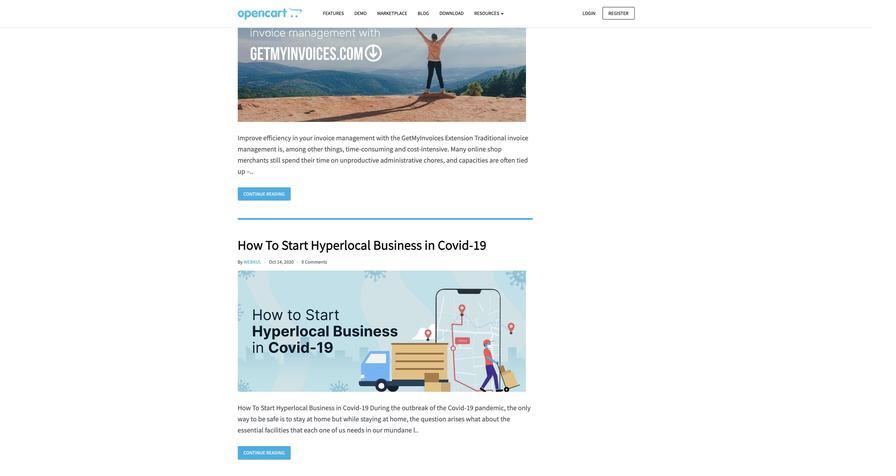 Task type: vqa. For each thing, say whether or not it's contained in the screenshot.
Hyperlocal associated with How To Start Hyperlocal Business in Covid-19
yes



Task type: locate. For each thing, give the bounding box(es) containing it.
oct
[[269, 259, 276, 265]]

0 horizontal spatial start
[[261, 404, 275, 412]]

1 horizontal spatial and
[[447, 156, 458, 164]]

to inside how to start hyperlocal business in covid-19 during the outbreak of the covid-19 pandemic, the only way to be safe is to stay at home but while staying at home, the question arises what about the essential facilities that each one of us needs in our mundane l..
[[252, 404, 260, 412]]

how inside how to start hyperlocal business in covid-19 during the outbreak of the covid-19 pandemic, the only way to be safe is to stay at home but while staying at home, the question arises what about the essential facilities that each one of us needs in our mundane l..
[[238, 404, 251, 412]]

1 horizontal spatial to
[[266, 237, 279, 253]]

and
[[395, 144, 406, 153], [447, 156, 458, 164]]

0 vertical spatial reading
[[267, 191, 285, 197]]

1 vertical spatial to
[[252, 404, 260, 412]]

1 horizontal spatial hyperlocal
[[311, 237, 371, 253]]

blog link
[[413, 7, 435, 20]]

hyperlocal up "stay"
[[276, 404, 308, 412]]

2 how from the top
[[238, 404, 251, 412]]

invoice
[[314, 133, 335, 142], [508, 133, 529, 142]]

capacities
[[459, 156, 488, 164]]

start up safe at left bottom
[[261, 404, 275, 412]]

of up question at the bottom
[[430, 404, 436, 412]]

home,
[[390, 415, 409, 423]]

start up 2020 at the bottom left
[[282, 237, 308, 253]]

1 vertical spatial of
[[332, 426, 338, 435]]

covid-
[[438, 237, 474, 253], [343, 404, 362, 412], [448, 404, 467, 412]]

opencart - blog image
[[238, 7, 302, 20]]

invoice up tied
[[508, 133, 529, 142]]

business for how to start hyperlocal business in covid-19 during the outbreak of the covid-19 pandemic, the only way to be safe is to stay at home but while staying at home, the question arises what about the essential facilities that each one of us needs in our mundane l..
[[309, 404, 335, 412]]

business
[[374, 237, 422, 253], [309, 404, 335, 412]]

2 at from the left
[[383, 415, 389, 423]]

by
[[238, 259, 243, 265]]

during
[[370, 404, 390, 412]]

start inside how to start hyperlocal business in covid-19 during the outbreak of the covid-19 pandemic, the only way to be safe is to stay at home but while staying at home, the question arises what about the essential facilities that each one of us needs in our mundane l..
[[261, 404, 275, 412]]

2 continue reading from the top
[[244, 450, 285, 456]]

1 vertical spatial continue
[[244, 450, 266, 456]]

merchants
[[238, 156, 269, 164]]

comments
[[305, 259, 327, 265]]

1 vertical spatial start
[[261, 404, 275, 412]]

1 horizontal spatial of
[[430, 404, 436, 412]]

1 to from the left
[[251, 415, 257, 423]]

extension
[[445, 133, 474, 142]]

time-
[[346, 144, 361, 153]]

0 vertical spatial to
[[266, 237, 279, 253]]

hyperlocal for how to start hyperlocal business in covid-19
[[311, 237, 371, 253]]

9 comments
[[302, 259, 327, 265]]

0 vertical spatial continue reading link
[[238, 187, 291, 201]]

but
[[332, 415, 342, 423]]

0 horizontal spatial to
[[251, 415, 257, 423]]

1 horizontal spatial start
[[282, 237, 308, 253]]

1 horizontal spatial invoice
[[508, 133, 529, 142]]

to up be
[[252, 404, 260, 412]]

cost-
[[408, 144, 422, 153]]

2 continue from the top
[[244, 450, 266, 456]]

to
[[251, 415, 257, 423], [286, 415, 292, 423]]

0 horizontal spatial hyperlocal
[[276, 404, 308, 412]]

1 continue reading from the top
[[244, 191, 285, 197]]

how up way
[[238, 404, 251, 412]]

the down outbreak on the bottom left of the page
[[410, 415, 420, 423]]

1 vertical spatial continue reading
[[244, 450, 285, 456]]

1 vertical spatial continue reading link
[[238, 446, 291, 460]]

at right "stay"
[[307, 415, 313, 423]]

and down many on the right of the page
[[447, 156, 458, 164]]

among
[[286, 144, 306, 153]]

to up oct in the left of the page
[[266, 237, 279, 253]]

1 vertical spatial how
[[238, 404, 251, 412]]

management
[[336, 133, 375, 142], [238, 144, 277, 153]]

0 vertical spatial hyperlocal
[[311, 237, 371, 253]]

register link
[[603, 7, 635, 19]]

how for how to start hyperlocal business in covid-19 during the outbreak of the covid-19 pandemic, the only way to be safe is to stay at home but while staying at home, the question arises what about the essential facilities that each one of us needs in our mundane l..
[[238, 404, 251, 412]]

0 vertical spatial management
[[336, 133, 375, 142]]

0 horizontal spatial invoice
[[314, 133, 335, 142]]

1 vertical spatial hyperlocal
[[276, 404, 308, 412]]

administrative
[[381, 156, 423, 164]]

the right with
[[391, 133, 400, 142]]

how for how to start hyperlocal business in covid-19
[[238, 237, 263, 253]]

continue reading link down –..
[[238, 187, 291, 201]]

continue down –..
[[244, 191, 266, 197]]

download link
[[435, 7, 469, 20]]

1 how from the top
[[238, 237, 263, 253]]

1 horizontal spatial at
[[383, 415, 389, 423]]

invoice up the other
[[314, 133, 335, 142]]

up
[[238, 167, 245, 175]]

0 vertical spatial of
[[430, 404, 436, 412]]

to
[[266, 237, 279, 253], [252, 404, 260, 412]]

continue reading down –..
[[244, 191, 285, 197]]

while
[[344, 415, 359, 423]]

in
[[293, 133, 298, 142], [425, 237, 435, 253], [336, 404, 342, 412], [366, 426, 371, 435]]

1 horizontal spatial business
[[374, 237, 422, 253]]

tied
[[517, 156, 528, 164]]

staying
[[361, 415, 382, 423]]

19 for how to start hyperlocal business in covid-19
[[474, 237, 487, 253]]

other
[[308, 144, 323, 153]]

your
[[300, 133, 313, 142]]

of left us
[[332, 426, 338, 435]]

1 horizontal spatial to
[[286, 415, 292, 423]]

business for how to start hyperlocal business in covid-19
[[374, 237, 422, 253]]

to right is
[[286, 415, 292, 423]]

management up merchants
[[238, 144, 277, 153]]

reading
[[267, 191, 285, 197], [267, 450, 285, 456]]

at
[[307, 415, 313, 423], [383, 415, 389, 423]]

continue reading down facilities
[[244, 450, 285, 456]]

reading down facilities
[[267, 450, 285, 456]]

the up "home,"
[[391, 404, 401, 412]]

the
[[391, 133, 400, 142], [391, 404, 401, 412], [437, 404, 447, 412], [508, 404, 517, 412], [410, 415, 420, 423], [501, 415, 511, 423]]

at down during
[[383, 415, 389, 423]]

by webkul
[[238, 259, 261, 265]]

way
[[238, 415, 250, 423]]

and up administrative
[[395, 144, 406, 153]]

1 vertical spatial reading
[[267, 450, 285, 456]]

outbreak
[[402, 404, 429, 412]]

chores,
[[424, 156, 445, 164]]

login
[[583, 10, 596, 16]]

0 vertical spatial continue
[[244, 191, 266, 197]]

0 horizontal spatial of
[[332, 426, 338, 435]]

0 vertical spatial and
[[395, 144, 406, 153]]

our
[[373, 426, 383, 435]]

hyperlocal inside how to start hyperlocal business in covid-19 during the outbreak of the covid-19 pandemic, the only way to be safe is to stay at home but while staying at home, the question arises what about the essential facilities that each one of us needs in our mundane l..
[[276, 404, 308, 412]]

continue
[[244, 191, 266, 197], [244, 450, 266, 456]]

0 vertical spatial business
[[374, 237, 422, 253]]

0 horizontal spatial management
[[238, 144, 277, 153]]

be
[[258, 415, 266, 423]]

continue reading link down facilities
[[238, 446, 291, 460]]

shop
[[488, 144, 502, 153]]

unproductive
[[340, 156, 379, 164]]

safe
[[267, 415, 279, 423]]

0 vertical spatial start
[[282, 237, 308, 253]]

continue down essential
[[244, 450, 266, 456]]

continue reading
[[244, 191, 285, 197], [244, 450, 285, 456]]

consuming
[[361, 144, 394, 153]]

on
[[331, 156, 339, 164]]

features
[[323, 10, 344, 16]]

0 vertical spatial continue reading
[[244, 191, 285, 197]]

0 vertical spatial how
[[238, 237, 263, 253]]

how up by webkul
[[238, 237, 263, 253]]

9
[[302, 259, 304, 265]]

start
[[282, 237, 308, 253], [261, 404, 275, 412]]

0 horizontal spatial to
[[252, 404, 260, 412]]

their
[[301, 156, 315, 164]]

marketplace link
[[372, 7, 413, 20]]

how
[[238, 237, 263, 253], [238, 404, 251, 412]]

1 vertical spatial business
[[309, 404, 335, 412]]

continue reading link
[[238, 187, 291, 201], [238, 446, 291, 460]]

19
[[474, 237, 487, 253], [362, 404, 369, 412], [467, 404, 474, 412]]

online
[[468, 144, 486, 153]]

management up time-
[[336, 133, 375, 142]]

to left be
[[251, 415, 257, 423]]

1 continue reading link from the top
[[238, 187, 291, 201]]

hyperlocal up comments
[[311, 237, 371, 253]]

0 horizontal spatial at
[[307, 415, 313, 423]]

0 horizontal spatial business
[[309, 404, 335, 412]]

business inside how to start hyperlocal business in covid-19 during the outbreak of the covid-19 pandemic, the only way to be safe is to stay at home but while staying at home, the question arises what about the essential facilities that each one of us needs in our mundane l..
[[309, 404, 335, 412]]

reading down still on the left of page
[[267, 191, 285, 197]]

each
[[304, 426, 318, 435]]

home
[[314, 415, 331, 423]]

hyperlocal
[[311, 237, 371, 253], [276, 404, 308, 412]]

covid- for how to start hyperlocal business in covid-19 during the outbreak of the covid-19 pandemic, the only way to be safe is to stay at home but while staying at home, the question arises what about the essential facilities that each one of us needs in our mundane l..
[[343, 404, 362, 412]]

is
[[280, 415, 285, 423]]



Task type: describe. For each thing, give the bounding box(es) containing it.
2 to from the left
[[286, 415, 292, 423]]

2 invoice from the left
[[508, 133, 529, 142]]

us
[[339, 426, 346, 435]]

one
[[319, 426, 330, 435]]

1 vertical spatial and
[[447, 156, 458, 164]]

the left only
[[508, 404, 517, 412]]

only
[[518, 404, 531, 412]]

time
[[317, 156, 330, 164]]

needs
[[347, 426, 365, 435]]

14,
[[277, 259, 283, 265]]

how to start hyperlocal business in covid-19
[[238, 237, 487, 253]]

demo
[[355, 10, 367, 16]]

covid- for how to start hyperlocal business in covid-19
[[438, 237, 474, 253]]

arises
[[448, 415, 465, 423]]

how to start hyperlocal business in covid-19 during the outbreak of the covid-19 pandemic, the only way to be safe is to stay at home but while staying at home, the question arises what about the essential facilities that each one of us needs in our mundane l..
[[238, 404, 531, 435]]

features link
[[318, 7, 349, 20]]

are
[[490, 156, 499, 164]]

login link
[[577, 7, 602, 19]]

improve
[[238, 133, 262, 142]]

1 reading from the top
[[267, 191, 285, 197]]

register
[[609, 10, 629, 16]]

facilities
[[265, 426, 289, 435]]

1 invoice from the left
[[314, 133, 335, 142]]

to for how to start hyperlocal business in covid-19 during the outbreak of the covid-19 pandemic, the only way to be safe is to stay at home but while staying at home, the question arises what about the essential facilities that each one of us needs in our mundane l..
[[252, 404, 260, 412]]

blog
[[418, 10, 429, 16]]

things,
[[325, 144, 345, 153]]

start for how to start hyperlocal business in covid-19 during the outbreak of the covid-19 pandemic, the only way to be safe is to stay at home but while staying at home, the question arises what about the essential facilities that each one of us needs in our mundane l..
[[261, 404, 275, 412]]

marketplace
[[378, 10, 408, 16]]

how to start hyperlocal business in covid-19 link
[[238, 237, 533, 253]]

2020
[[284, 259, 294, 265]]

resources
[[475, 10, 501, 16]]

1 at from the left
[[307, 415, 313, 423]]

the inside improve efficiency in your invoice management with the getmyinvoices extension traditional invoice management is, among other things, time-consuming and cost-intensive. many online shop merchants still spend their time on unproductive administrative chores, and capacities are often tied up –..
[[391, 133, 400, 142]]

is,
[[278, 144, 284, 153]]

to for how to start hyperlocal business in covid-19
[[266, 237, 279, 253]]

getmyinvoices
[[402, 133, 444, 142]]

2 reading from the top
[[267, 450, 285, 456]]

how to start hyperlocal business in covid-19 image
[[238, 271, 526, 392]]

traditional
[[475, 133, 507, 142]]

oct 14, 2020
[[269, 259, 294, 265]]

resources link
[[469, 7, 509, 20]]

download
[[440, 10, 464, 16]]

1 continue from the top
[[244, 191, 266, 197]]

pandemic,
[[475, 404, 506, 412]]

improve efficiency in your invoice management with the getmyinvoices extension traditional invoice management is, among other things, time-consuming and cost-intensive. many online shop merchants still spend their time on unproductive administrative chores, and capacities are often tied up –..
[[238, 133, 529, 175]]

1 vertical spatial management
[[238, 144, 277, 153]]

intensive.
[[422, 144, 450, 153]]

with
[[377, 133, 389, 142]]

hyperlocal for how to start hyperlocal business in covid-19 during the outbreak of the covid-19 pandemic, the only way to be safe is to stay at home but while staying at home, the question arises what about the essential facilities that each one of us needs in our mundane l..
[[276, 404, 308, 412]]

2 continue reading link from the top
[[238, 446, 291, 460]]

stay
[[294, 415, 305, 423]]

–..
[[247, 167, 254, 175]]

webkul
[[244, 259, 261, 265]]

19 for how to start hyperlocal business in covid-19 during the outbreak of the covid-19 pandemic, the only way to be safe is to stay at home but while staying at home, the question arises what about the essential facilities that each one of us needs in our mundane l..
[[362, 404, 369, 412]]

webkul link
[[244, 259, 261, 265]]

still
[[270, 156, 281, 164]]

the up question at the bottom
[[437, 404, 447, 412]]

1 horizontal spatial management
[[336, 133, 375, 142]]

often
[[501, 156, 516, 164]]

0 horizontal spatial and
[[395, 144, 406, 153]]

what
[[466, 415, 481, 423]]

about
[[482, 415, 500, 423]]

the right about on the right
[[501, 415, 511, 423]]

many
[[451, 144, 467, 153]]

l..
[[414, 426, 419, 435]]

in inside improve efficiency in your invoice management with the getmyinvoices extension traditional invoice management is, among other things, time-consuming and cost-intensive. many online shop merchants still spend their time on unproductive administrative chores, and capacities are often tied up –..
[[293, 133, 298, 142]]

mundane
[[384, 426, 412, 435]]

start for how to start hyperlocal business in covid-19
[[282, 237, 308, 253]]

efficiency
[[263, 133, 291, 142]]

spend
[[282, 156, 300, 164]]

that
[[291, 426, 303, 435]]

demo link
[[349, 7, 372, 20]]

question
[[421, 415, 447, 423]]

essential
[[238, 426, 264, 435]]

improve efficiency in your invoice management with the getmyinvoices extension image
[[238, 1, 526, 122]]



